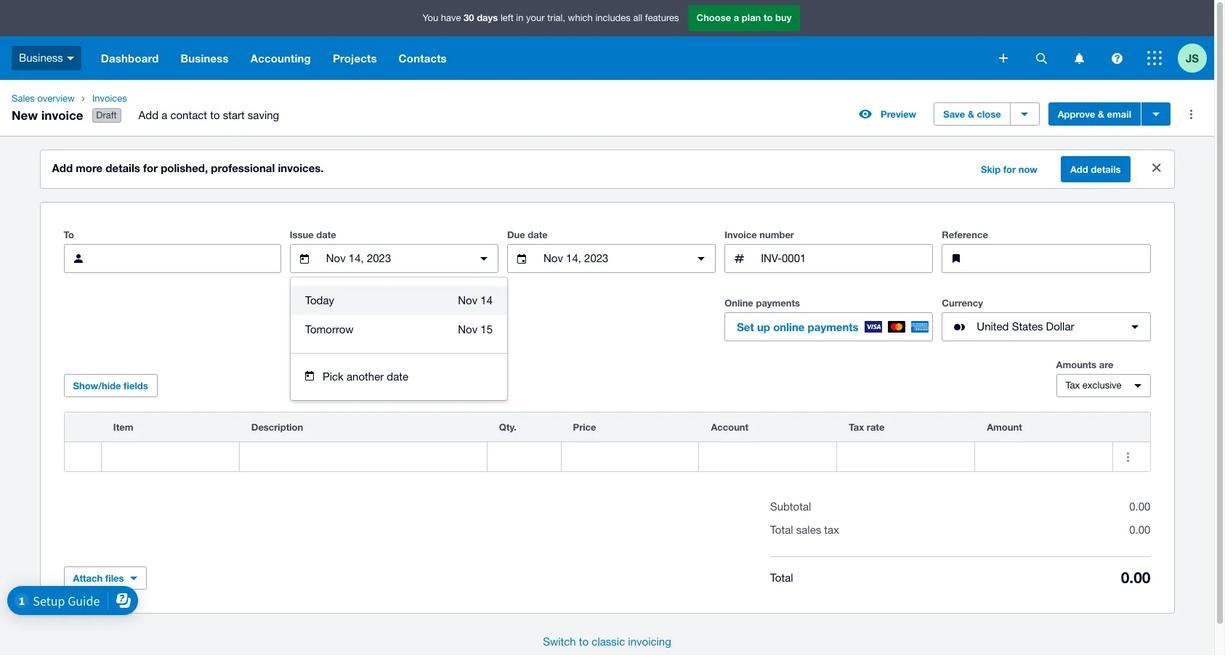 Task type: vqa. For each thing, say whether or not it's contained in the screenshot.
second 5:43 from the top of the page
no



Task type: locate. For each thing, give the bounding box(es) containing it.
2 total from the top
[[771, 572, 794, 584]]

contact
[[170, 109, 207, 122]]

Invoice number text field
[[760, 245, 933, 273]]

Reference text field
[[977, 245, 1151, 273]]

business up sales overview
[[19, 51, 63, 64]]

add inside add details button
[[1071, 164, 1089, 175]]

tax exclusive
[[1066, 380, 1122, 391]]

2 horizontal spatial add
[[1071, 164, 1089, 175]]

for left now
[[1004, 164, 1016, 175]]

2 nov from the top
[[458, 324, 478, 336]]

invoice number
[[725, 229, 795, 241]]

add right now
[[1071, 164, 1089, 175]]

1 vertical spatial a
[[162, 109, 167, 122]]

a
[[734, 12, 740, 23], [162, 109, 167, 122]]

add left the more
[[52, 161, 73, 175]]

total for total sales tax
[[771, 524, 794, 537]]

nov 15
[[458, 324, 493, 336]]

1 more date options image from the left
[[470, 244, 499, 273]]

now
[[1019, 164, 1038, 175]]

subtotal
[[771, 501, 812, 513]]

more date options image for issue date
[[470, 244, 499, 273]]

1 horizontal spatial a
[[734, 12, 740, 23]]

15
[[481, 324, 493, 336]]

to left buy
[[764, 12, 773, 23]]

0 horizontal spatial details
[[106, 161, 140, 175]]

0 horizontal spatial date
[[317, 229, 336, 241]]

in
[[516, 13, 524, 23]]

days
[[477, 12, 498, 23]]

online
[[774, 321, 805, 334]]

total sales tax
[[771, 524, 840, 537]]

a left contact at the left of page
[[162, 109, 167, 122]]

a for contact
[[162, 109, 167, 122]]

you have 30 days left in your trial, which includes all features
[[423, 12, 679, 23]]

saving
[[248, 109, 279, 122]]

list box containing today
[[291, 278, 507, 353]]

js
[[1187, 51, 1200, 64]]

0 horizontal spatial to
[[210, 109, 220, 122]]

1 horizontal spatial details
[[1092, 164, 1121, 175]]

invoices.
[[278, 161, 324, 175]]

1 total from the top
[[771, 524, 794, 537]]

switch
[[543, 636, 576, 649]]

sales overview link
[[6, 92, 81, 106]]

attach files button
[[64, 567, 147, 590]]

choose a plan to buy
[[697, 12, 792, 23]]

close image
[[1143, 154, 1172, 183]]

Amount field
[[976, 444, 1113, 471]]

more line item options element
[[1114, 413, 1151, 442]]

1 vertical spatial nov
[[458, 324, 478, 336]]

& right save
[[968, 108, 975, 120]]

another
[[347, 371, 384, 383]]

total for total
[[771, 572, 794, 584]]

group
[[291, 278, 507, 401]]

0 horizontal spatial tax
[[849, 422, 865, 433]]

plan
[[742, 12, 761, 23]]

None field
[[102, 443, 239, 472]]

payments up online at the right of page
[[756, 297, 801, 309]]

skip for now
[[981, 164, 1038, 175]]

business
[[19, 51, 63, 64], [181, 52, 229, 65]]

1 vertical spatial tax
[[849, 422, 865, 433]]

2 vertical spatial 0.00
[[1122, 569, 1151, 588]]

nov for nov 14
[[458, 295, 478, 307]]

accounting button
[[240, 36, 322, 80]]

Description text field
[[240, 444, 487, 471]]

date for issue date
[[317, 229, 336, 241]]

1 vertical spatial to
[[210, 109, 220, 122]]

0 vertical spatial payments
[[756, 297, 801, 309]]

1 vertical spatial total
[[771, 572, 794, 584]]

more date options image
[[470, 244, 499, 273], [687, 244, 716, 273]]

2 & from the left
[[1099, 108, 1105, 120]]

nov left 14
[[458, 295, 478, 307]]

a for plan
[[734, 12, 740, 23]]

nov left "15"
[[458, 324, 478, 336]]

0 horizontal spatial for
[[143, 161, 158, 175]]

details
[[106, 161, 140, 175], [1092, 164, 1121, 175]]

1 nov from the top
[[458, 295, 478, 307]]

invoices link
[[86, 92, 291, 106]]

svg image
[[1075, 53, 1084, 64], [67, 57, 74, 60]]

tax for tax exclusive
[[1066, 380, 1081, 391]]

1 vertical spatial payments
[[808, 321, 859, 334]]

tax inside 'tax exclusive' popup button
[[1066, 380, 1081, 391]]

0 vertical spatial 0.00
[[1130, 501, 1151, 513]]

preview
[[881, 108, 917, 120]]

details inside button
[[1092, 164, 1121, 175]]

date right issue
[[317, 229, 336, 241]]

0 vertical spatial nov
[[458, 295, 478, 307]]

all
[[634, 13, 643, 23]]

0 vertical spatial a
[[734, 12, 740, 23]]

0 vertical spatial total
[[771, 524, 794, 537]]

total
[[771, 524, 794, 537], [771, 572, 794, 584]]

price
[[573, 422, 597, 433]]

list box
[[291, 278, 507, 353]]

details left the close icon on the right of page
[[1092, 164, 1121, 175]]

svg image
[[1148, 51, 1163, 65], [1036, 53, 1047, 64], [1112, 53, 1123, 64], [1000, 54, 1008, 63]]

2 vertical spatial to
[[579, 636, 589, 649]]

1 horizontal spatial &
[[1099, 108, 1105, 120]]

features
[[645, 13, 679, 23]]

more line item options image
[[1114, 443, 1143, 472]]

1 horizontal spatial more date options image
[[687, 244, 716, 273]]

total down subtotal
[[771, 524, 794, 537]]

0 horizontal spatial a
[[162, 109, 167, 122]]

1 horizontal spatial business
[[181, 52, 229, 65]]

add left contact at the left of page
[[139, 109, 159, 122]]

to right switch
[[579, 636, 589, 649]]

total down total sales tax
[[771, 572, 794, 584]]

date right the another
[[387, 371, 409, 383]]

group containing today
[[291, 278, 507, 401]]

1 horizontal spatial to
[[579, 636, 589, 649]]

date inside button
[[387, 371, 409, 383]]

&
[[968, 108, 975, 120], [1099, 108, 1105, 120]]

0 horizontal spatial more date options image
[[470, 244, 499, 273]]

nov for nov 15
[[458, 324, 478, 336]]

tax for tax rate
[[849, 422, 865, 433]]

qty.
[[499, 422, 517, 433]]

1 vertical spatial 0.00
[[1130, 524, 1151, 537]]

add for add details
[[1071, 164, 1089, 175]]

projects button
[[322, 36, 388, 80]]

more invoice options image
[[1177, 100, 1206, 129]]

details right the more
[[106, 161, 140, 175]]

1 horizontal spatial date
[[387, 371, 409, 383]]

tax down amounts
[[1066, 380, 1081, 391]]

0 horizontal spatial payments
[[756, 297, 801, 309]]

for
[[143, 161, 158, 175], [1004, 164, 1016, 175]]

sales overview
[[12, 93, 75, 104]]

& inside 'button'
[[968, 108, 975, 120]]

svg image up overview
[[67, 57, 74, 60]]

skip for now button
[[973, 158, 1047, 181]]

accounting
[[251, 52, 311, 65]]

business up 'invoices' link
[[181, 52, 229, 65]]

1 & from the left
[[968, 108, 975, 120]]

date
[[317, 229, 336, 241], [528, 229, 548, 241], [387, 371, 409, 383]]

nov
[[458, 295, 478, 307], [458, 324, 478, 336]]

invoices
[[92, 93, 127, 104]]

invoice number element
[[725, 244, 934, 273]]

to
[[764, 12, 773, 23], [210, 109, 220, 122], [579, 636, 589, 649]]

left
[[501, 13, 514, 23]]

dashboard
[[101, 52, 159, 65]]

tax inside invoice line item list element
[[849, 422, 865, 433]]

1 horizontal spatial tax
[[1066, 380, 1081, 391]]

Due date text field
[[542, 245, 681, 273]]

& inside button
[[1099, 108, 1105, 120]]

new
[[12, 107, 38, 123]]

0 horizontal spatial business
[[19, 51, 63, 64]]

1 horizontal spatial for
[[1004, 164, 1016, 175]]

for left the 'polished,'
[[143, 161, 158, 175]]

& left email
[[1099, 108, 1105, 120]]

tax left rate
[[849, 422, 865, 433]]

approve & email
[[1058, 108, 1132, 120]]

0 horizontal spatial add
[[52, 161, 73, 175]]

& for close
[[968, 108, 975, 120]]

1 horizontal spatial svg image
[[1075, 53, 1084, 64]]

a left plan
[[734, 12, 740, 23]]

svg image up approve
[[1075, 53, 1084, 64]]

add
[[139, 109, 159, 122], [52, 161, 73, 175], [1071, 164, 1089, 175]]

preview button
[[851, 103, 926, 126]]

& for email
[[1099, 108, 1105, 120]]

invoice line item list element
[[64, 412, 1151, 473]]

to for plan
[[764, 12, 773, 23]]

rate
[[867, 422, 885, 433]]

0 vertical spatial to
[[764, 12, 773, 23]]

banner
[[0, 0, 1215, 80]]

up
[[758, 321, 771, 334]]

dashboard link
[[90, 36, 170, 80]]

to left the start
[[210, 109, 220, 122]]

navigation
[[90, 36, 990, 80]]

0 horizontal spatial svg image
[[67, 57, 74, 60]]

add for add more details for polished, professional invoices.
[[52, 161, 73, 175]]

invoicing
[[628, 636, 672, 649]]

0.00 for subtotal
[[1130, 501, 1151, 513]]

date right the due
[[528, 229, 548, 241]]

1 horizontal spatial add
[[139, 109, 159, 122]]

2 more date options image from the left
[[687, 244, 716, 273]]

tax
[[1066, 380, 1081, 391], [849, 422, 865, 433]]

includes
[[596, 13, 631, 23]]

1 horizontal spatial payments
[[808, 321, 859, 334]]

0 horizontal spatial &
[[968, 108, 975, 120]]

fields
[[124, 380, 148, 392]]

0 vertical spatial tax
[[1066, 380, 1081, 391]]

online
[[725, 297, 754, 309]]

2 horizontal spatial to
[[764, 12, 773, 23]]

0.00 for total sales tax
[[1130, 524, 1151, 537]]

add for add a contact to start saving
[[139, 109, 159, 122]]

2 horizontal spatial date
[[528, 229, 548, 241]]

payments right online at the right of page
[[808, 321, 859, 334]]

date for due date
[[528, 229, 548, 241]]



Task type: describe. For each thing, give the bounding box(es) containing it.
30
[[464, 12, 474, 23]]

switch to classic invoicing button
[[532, 628, 683, 656]]

issue
[[290, 229, 314, 241]]

files
[[105, 573, 124, 585]]

close
[[977, 108, 1002, 120]]

save
[[944, 108, 966, 120]]

united states dollar button
[[942, 313, 1151, 342]]

Issue date text field
[[325, 245, 464, 273]]

states
[[1013, 321, 1044, 333]]

add more details for polished, professional invoices. status
[[40, 151, 1175, 188]]

your
[[526, 13, 545, 23]]

sales
[[12, 93, 35, 104]]

add more details for polished, professional invoices.
[[52, 161, 324, 175]]

reference
[[942, 229, 989, 241]]

navigation containing dashboard
[[90, 36, 990, 80]]

business button
[[0, 36, 90, 80]]

description
[[251, 422, 303, 433]]

show/hide fields
[[73, 380, 148, 392]]

set up online payments
[[737, 321, 859, 334]]

due date
[[507, 229, 548, 241]]

add a contact to start saving
[[139, 109, 279, 122]]

approve
[[1058, 108, 1096, 120]]

approve & email button
[[1049, 103, 1141, 126]]

classic
[[592, 636, 625, 649]]

To text field
[[99, 245, 280, 273]]

choose
[[697, 12, 732, 23]]

to inside button
[[579, 636, 589, 649]]

add details button
[[1061, 156, 1131, 183]]

polished,
[[161, 161, 208, 175]]

trial,
[[548, 13, 566, 23]]

attach files
[[73, 573, 124, 585]]

for inside skip for now button
[[1004, 164, 1016, 175]]

pick another date button
[[291, 363, 507, 392]]

currency
[[942, 297, 984, 309]]

payments inside popup button
[[808, 321, 859, 334]]

new invoice
[[12, 107, 83, 123]]

more date options image for due date
[[687, 244, 716, 273]]

buy
[[776, 12, 792, 23]]

overview
[[37, 93, 75, 104]]

Inventory item text field
[[102, 444, 239, 471]]

set
[[737, 321, 755, 334]]

show/hide
[[73, 380, 121, 392]]

invoice
[[725, 229, 757, 241]]

amounts
[[1057, 359, 1097, 371]]

email
[[1108, 108, 1132, 120]]

save & close button
[[934, 103, 1011, 126]]

Price field
[[562, 444, 699, 471]]

projects
[[333, 52, 377, 65]]

pick
[[323, 371, 344, 383]]

business inside popup button
[[19, 51, 63, 64]]

save & close
[[944, 108, 1002, 120]]

issue date
[[290, 229, 336, 241]]

pick another date
[[323, 371, 409, 383]]

business inside dropdown button
[[181, 52, 229, 65]]

dollar
[[1047, 321, 1075, 333]]

you
[[423, 13, 439, 23]]

skip
[[981, 164, 1001, 175]]

number
[[760, 229, 795, 241]]

set up online payments button
[[725, 313, 934, 342]]

show/hide fields button
[[64, 375, 158, 398]]

due
[[507, 229, 525, 241]]

draft
[[96, 110, 117, 121]]

united
[[977, 321, 1010, 333]]

to
[[64, 229, 74, 241]]

tax exclusive button
[[1057, 375, 1151, 398]]

which
[[568, 13, 593, 23]]

more
[[76, 161, 103, 175]]

invoice
[[41, 107, 83, 123]]

Quantity field
[[488, 444, 561, 471]]

online payments
[[725, 297, 801, 309]]

contacts
[[399, 52, 447, 65]]

banner containing js
[[0, 0, 1215, 80]]

svg image inside business popup button
[[67, 57, 74, 60]]

contact element
[[64, 244, 281, 273]]

business button
[[170, 36, 240, 80]]

are
[[1100, 359, 1114, 371]]

switch to classic invoicing
[[543, 636, 672, 649]]

tax
[[825, 524, 840, 537]]

start
[[223, 109, 245, 122]]

account
[[711, 422, 749, 433]]

professional
[[211, 161, 275, 175]]

tomorrow
[[305, 324, 354, 336]]

sales
[[797, 524, 822, 537]]

amounts are
[[1057, 359, 1114, 371]]

attach
[[73, 573, 103, 585]]

14
[[481, 295, 493, 307]]

js button
[[1179, 36, 1215, 80]]

item
[[113, 422, 133, 433]]

add details
[[1071, 164, 1121, 175]]

to for contact
[[210, 109, 220, 122]]

have
[[441, 13, 461, 23]]



